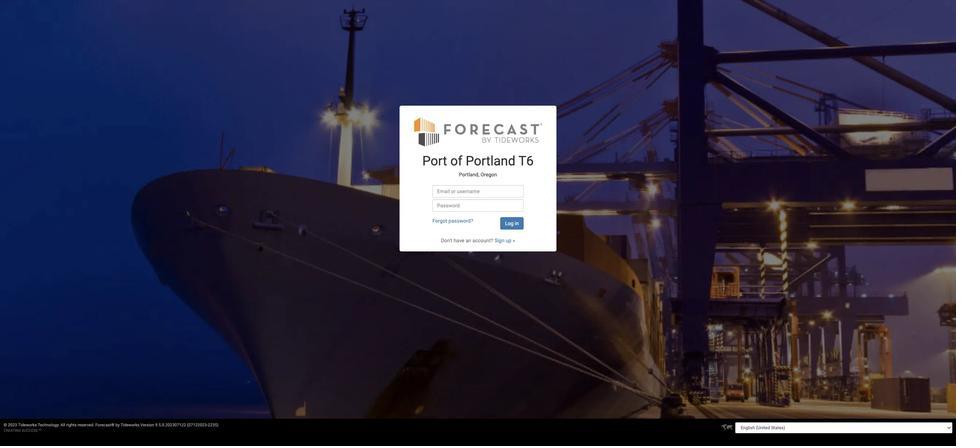 Task type: vqa. For each thing, say whether or not it's contained in the screenshot.
History on the top
no



Task type: describe. For each thing, give the bounding box(es) containing it.
oregon
[[481, 172, 497, 178]]

t6
[[518, 153, 534, 169]]

account?
[[472, 238, 493, 244]]

success
[[22, 429, 38, 433]]

sign up » link
[[494, 238, 515, 244]]

forecast® by tideworks image
[[414, 117, 542, 147]]

2 tideworks from the left
[[121, 423, 139, 428]]

an
[[466, 238, 471, 244]]

technology.
[[38, 423, 60, 428]]

»
[[513, 238, 515, 244]]

forgot
[[432, 218, 447, 224]]

forecast®
[[95, 423, 114, 428]]

© 2023 tideworks technology. all rights reserved. forecast® by tideworks version 9.5.0.202307122 (07122023-2235) creating success ℠
[[4, 423, 218, 433]]

sign
[[494, 238, 504, 244]]

reserved.
[[78, 423, 94, 428]]

of
[[450, 153, 462, 169]]

portland,
[[459, 172, 479, 178]]

2023
[[8, 423, 17, 428]]

version
[[140, 423, 154, 428]]

all
[[61, 423, 65, 428]]

password?
[[448, 218, 473, 224]]

Password password field
[[432, 199, 524, 212]]



Task type: locate. For each thing, give the bounding box(es) containing it.
log
[[505, 221, 514, 226]]

2235)
[[208, 423, 218, 428]]

(07122023-
[[187, 423, 208, 428]]

1 tideworks from the left
[[18, 423, 37, 428]]

9.5.0.202307122
[[155, 423, 186, 428]]

rights
[[66, 423, 77, 428]]

creating
[[4, 429, 21, 433]]

up
[[506, 238, 511, 244]]

©
[[4, 423, 7, 428]]

forgot password? link
[[432, 218, 473, 224]]

Email or username text field
[[432, 185, 524, 198]]

port
[[422, 153, 447, 169]]

by
[[115, 423, 120, 428]]

have
[[454, 238, 464, 244]]

don't have an account? sign up »
[[441, 238, 515, 244]]

portland
[[466, 153, 515, 169]]

don't
[[441, 238, 452, 244]]

tideworks up success
[[18, 423, 37, 428]]

0 horizontal spatial tideworks
[[18, 423, 37, 428]]

℠
[[39, 429, 41, 433]]

tideworks
[[18, 423, 37, 428], [121, 423, 139, 428]]

forgot password? log in
[[432, 218, 519, 226]]

port of portland t6 portland, oregon
[[422, 153, 534, 178]]

in
[[515, 221, 519, 226]]

log in button
[[500, 217, 524, 230]]

1 horizontal spatial tideworks
[[121, 423, 139, 428]]

tideworks right by
[[121, 423, 139, 428]]



